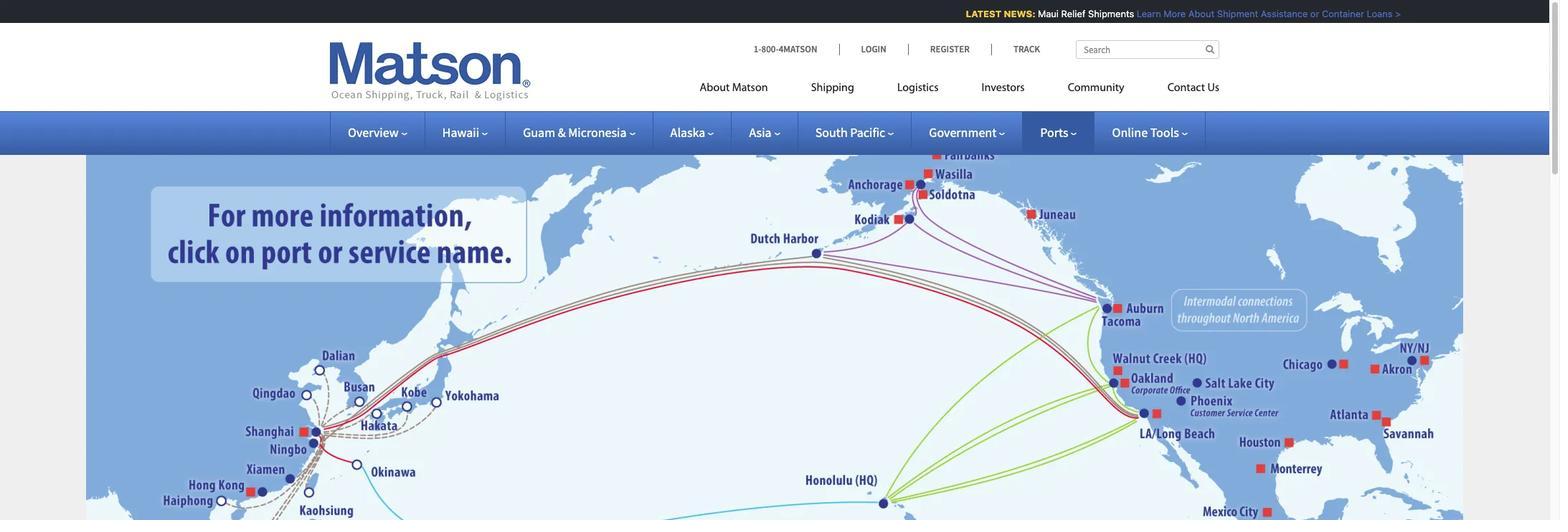 Task type: locate. For each thing, give the bounding box(es) containing it.
None search field
[[1076, 40, 1220, 59]]

government
[[929, 124, 997, 141]]

1-800-4matson
[[754, 43, 818, 55]]

online tools link
[[1112, 124, 1188, 141]]

800-
[[762, 43, 779, 55]]

more
[[1158, 8, 1180, 19]]

search image
[[1206, 44, 1215, 54]]

&
[[558, 124, 566, 141]]

overview link
[[348, 124, 407, 141]]

1 vertical spatial about
[[700, 83, 730, 94]]

ports
[[1040, 124, 1069, 141]]

about right the more
[[1183, 8, 1209, 19]]

hakata image
[[369, 400, 384, 414]]

pacific
[[850, 124, 886, 141]]

guam & micronesia link
[[523, 124, 635, 141]]

track
[[1014, 43, 1040, 55]]

oakland image
[[1107, 375, 1121, 389]]

container
[[1316, 8, 1359, 19]]

matson
[[732, 83, 768, 94]]

south
[[815, 124, 848, 141]]

about left matson
[[700, 83, 730, 94]]

login
[[861, 43, 887, 55]]

south pacific
[[815, 124, 886, 141]]

learn
[[1131, 8, 1155, 19]]

yokohama image
[[430, 395, 445, 409]]

hawaii link
[[442, 124, 488, 141]]

latest news: maui relief shipments learn more about shipment assistance or container loans >
[[960, 8, 1395, 19]]

>
[[1389, 8, 1395, 19]]

0 vertical spatial about
[[1183, 8, 1209, 19]]

anchorage image
[[915, 176, 930, 190]]

assistance
[[1255, 8, 1302, 19]]

government link
[[929, 124, 1005, 141]]

track link
[[991, 43, 1040, 55]]

us
[[1208, 83, 1220, 94]]

guam
[[523, 124, 555, 141]]

kobe image
[[400, 400, 414, 414]]

shipment
[[1211, 8, 1253, 19]]

0 horizontal spatial about
[[700, 83, 730, 94]]

maui
[[1032, 8, 1053, 19]]

1-
[[754, 43, 762, 55]]

about
[[1183, 8, 1209, 19], [700, 83, 730, 94]]

matson_routemap.jpg image
[[86, 125, 1464, 520]]

asia link
[[749, 124, 780, 141]]

phoenix image
[[1175, 394, 1189, 409]]



Task type: vqa. For each thing, say whether or not it's contained in the screenshot.
shipment. in the left of the page
no



Task type: describe. For each thing, give the bounding box(es) containing it.
alaska
[[671, 124, 706, 141]]

kodiak image
[[903, 212, 918, 226]]

asia
[[749, 124, 772, 141]]

dutch hurbor image
[[811, 245, 825, 259]]

relief
[[1056, 8, 1080, 19]]

blue matson logo with ocean, shipping, truck, rail and logistics written beneath it. image
[[330, 42, 531, 101]]

learn more about shipment assistance or container loans > link
[[1131, 8, 1395, 19]]

okinawa image
[[349, 456, 364, 470]]

tools
[[1151, 124, 1179, 141]]

top menu navigation
[[700, 75, 1220, 105]]

contact us link
[[1146, 75, 1220, 105]]

online tools
[[1112, 124, 1179, 141]]

honolulu image
[[877, 496, 892, 511]]

investors link
[[960, 75, 1046, 105]]

logistics
[[897, 83, 939, 94]]

community
[[1068, 83, 1125, 94]]

or
[[1305, 8, 1314, 19]]

contact
[[1168, 83, 1205, 94]]

contact us
[[1168, 83, 1220, 94]]

about inside about matson link
[[700, 83, 730, 94]]

shanghai image
[[311, 424, 326, 438]]

online
[[1112, 124, 1148, 141]]

about matson link
[[700, 75, 790, 105]]

tacoma image
[[1103, 301, 1117, 315]]

south pacific link
[[815, 124, 894, 141]]

qingdao image
[[298, 389, 313, 403]]

investors
[[982, 83, 1025, 94]]

guam & micronesia
[[523, 124, 627, 141]]

la image
[[1135, 404, 1149, 419]]

hong kong image
[[258, 485, 273, 499]]

4matson
[[779, 43, 818, 55]]

hawaii
[[442, 124, 479, 141]]

1-800-4matson link
[[754, 43, 839, 55]]

1 horizontal spatial about
[[1183, 8, 1209, 19]]

shipping link
[[790, 75, 876, 105]]

overview
[[348, 124, 399, 141]]

micronesia
[[568, 124, 627, 141]]

logistics link
[[876, 75, 960, 105]]

register
[[930, 43, 970, 55]]

alaska link
[[671, 124, 714, 141]]

login link
[[839, 43, 908, 55]]

dalian image
[[314, 362, 328, 376]]

community link
[[1046, 75, 1146, 105]]

shipping
[[811, 83, 854, 94]]

kaohsiung image
[[301, 481, 316, 496]]

news:
[[998, 8, 1030, 19]]

register link
[[908, 43, 991, 55]]

busan image
[[354, 394, 369, 408]]

xiamen image
[[288, 467, 302, 481]]

ports link
[[1040, 124, 1077, 141]]

latest
[[960, 8, 996, 19]]

Search search field
[[1076, 40, 1220, 59]]

shipments
[[1082, 8, 1128, 19]]

about matson
[[700, 83, 768, 94]]

loans
[[1361, 8, 1387, 19]]

ningbo image
[[311, 437, 326, 452]]



